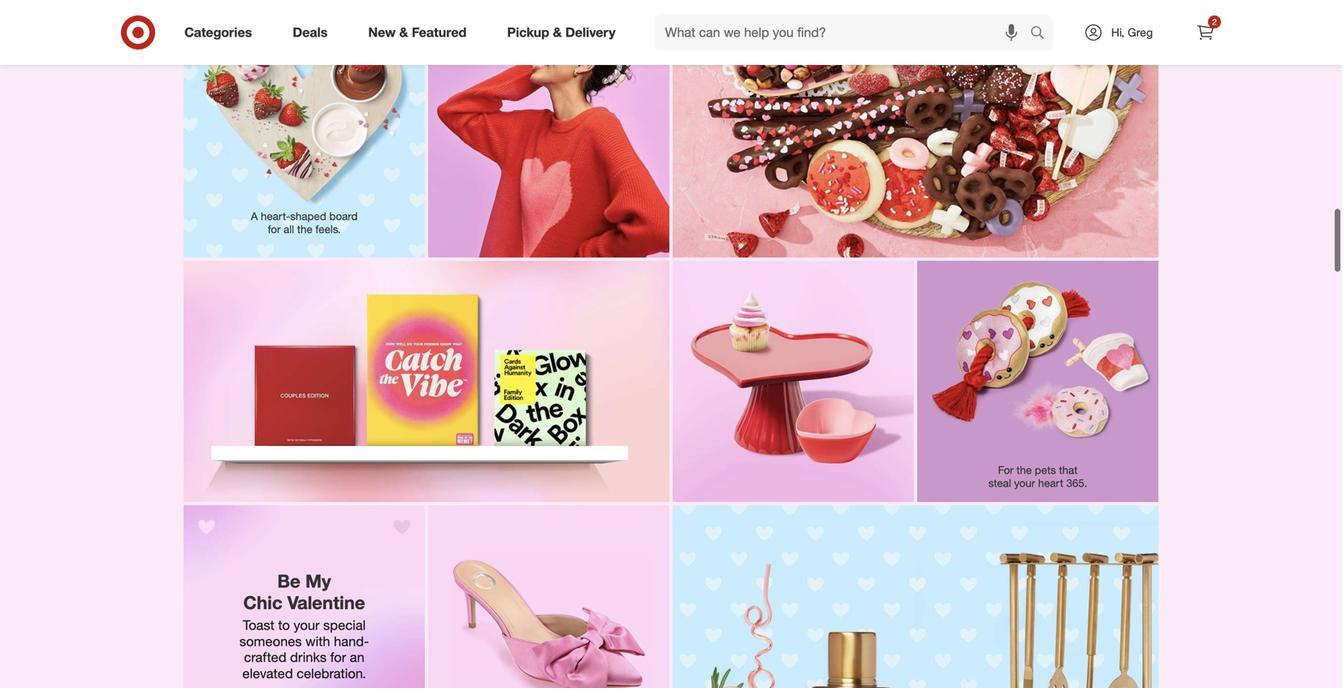 Task type: locate. For each thing, give the bounding box(es) containing it.
1 horizontal spatial for
[[330, 649, 346, 666]]

to
[[278, 617, 290, 634]]

0 horizontal spatial &
[[399, 24, 408, 40]]

0 horizontal spatial the
[[297, 223, 313, 236]]

hi,
[[1112, 25, 1125, 39]]

elevated
[[243, 665, 293, 682]]

for
[[268, 223, 281, 236], [330, 649, 346, 666]]

your
[[1014, 477, 1035, 490], [294, 617, 320, 634]]

the right the all
[[297, 223, 313, 236]]

& right pickup
[[553, 24, 562, 40]]

deals link
[[279, 15, 348, 50]]

for left the all
[[268, 223, 281, 236]]

shaped
[[290, 210, 326, 223]]

for inside be my chic valentine toast to your special someones with hand- crafted drinks for an elevated celebration.
[[330, 649, 346, 666]]

steal
[[989, 477, 1011, 490]]

toast
[[243, 617, 274, 634]]

someones
[[240, 633, 302, 650]]

1 vertical spatial your
[[294, 617, 320, 634]]

feels.
[[316, 223, 341, 236]]

the right for
[[1017, 464, 1032, 477]]

0 vertical spatial for
[[268, 223, 281, 236]]

for the pets that steal your heart 365.
[[989, 464, 1088, 490]]

a
[[251, 210, 258, 223]]

1 & from the left
[[399, 24, 408, 40]]

new
[[368, 24, 396, 40]]

for left an
[[330, 649, 346, 666]]

greg
[[1128, 25, 1153, 39]]

your right to
[[294, 617, 320, 634]]

special
[[323, 617, 366, 634]]

delivery
[[566, 24, 616, 40]]

an
[[350, 649, 365, 666]]

2 link
[[1188, 15, 1224, 50]]

2 & from the left
[[553, 24, 562, 40]]

valentine
[[287, 592, 365, 614]]

hi, greg
[[1112, 25, 1153, 39]]

1 horizontal spatial your
[[1014, 477, 1035, 490]]

that
[[1059, 464, 1078, 477]]

heart
[[1038, 477, 1064, 490]]

1 vertical spatial the
[[1017, 464, 1032, 477]]

1 horizontal spatial the
[[1017, 464, 1032, 477]]

my
[[305, 570, 331, 592]]

&
[[399, 24, 408, 40], [553, 24, 562, 40]]

heart-
[[261, 210, 290, 223]]

1 vertical spatial for
[[330, 649, 346, 666]]

0 vertical spatial the
[[297, 223, 313, 236]]

365.
[[1067, 477, 1088, 490]]

& inside pickup & delivery link
[[553, 24, 562, 40]]

deals
[[293, 24, 328, 40]]

pets
[[1035, 464, 1056, 477]]

0 vertical spatial your
[[1014, 477, 1035, 490]]

& inside new & featured "link"
[[399, 24, 408, 40]]

be
[[277, 570, 300, 592]]

hand-
[[334, 633, 369, 650]]

pickup
[[507, 24, 549, 40]]

& for new
[[399, 24, 408, 40]]

pickup & delivery
[[507, 24, 616, 40]]

categories
[[184, 24, 252, 40]]

0 horizontal spatial your
[[294, 617, 320, 634]]

a heart-shaped board for all the feels.
[[251, 210, 361, 236]]

0 horizontal spatial for
[[268, 223, 281, 236]]

1 horizontal spatial &
[[553, 24, 562, 40]]

the
[[297, 223, 313, 236], [1017, 464, 1032, 477]]

your right for
[[1014, 477, 1035, 490]]

What can we help you find? suggestions appear below search field
[[656, 15, 1034, 50]]

& right new
[[399, 24, 408, 40]]



Task type: describe. For each thing, give the bounding box(es) containing it.
your inside be my chic valentine toast to your special someones with hand- crafted drinks for an elevated celebration.
[[294, 617, 320, 634]]

be my chic valentine toast to your special someones with hand- crafted drinks for an elevated celebration.
[[240, 570, 370, 682]]

pickup & delivery link
[[493, 15, 636, 50]]

new & featured
[[368, 24, 467, 40]]

search button
[[1023, 15, 1062, 54]]

for
[[998, 464, 1014, 477]]

celebration.
[[297, 665, 366, 682]]

2
[[1213, 17, 1217, 27]]

crafted
[[244, 649, 287, 666]]

featured
[[412, 24, 467, 40]]

your inside for the pets that steal your heart 365.
[[1014, 477, 1035, 490]]

search
[[1023, 26, 1062, 42]]

categories link
[[171, 15, 272, 50]]

the inside for the pets that steal your heart 365.
[[1017, 464, 1032, 477]]

the inside a heart-shaped board for all the feels.
[[297, 223, 313, 236]]

board
[[329, 210, 358, 223]]

& for pickup
[[553, 24, 562, 40]]

drinks
[[290, 649, 327, 666]]

new & featured link
[[355, 15, 487, 50]]

for inside a heart-shaped board for all the feels.
[[268, 223, 281, 236]]

all
[[284, 223, 294, 236]]

with
[[306, 633, 330, 650]]

chic
[[243, 592, 282, 614]]



Task type: vqa. For each thing, say whether or not it's contained in the screenshot.
"What can we help you find? suggestions appear below" search box
yes



